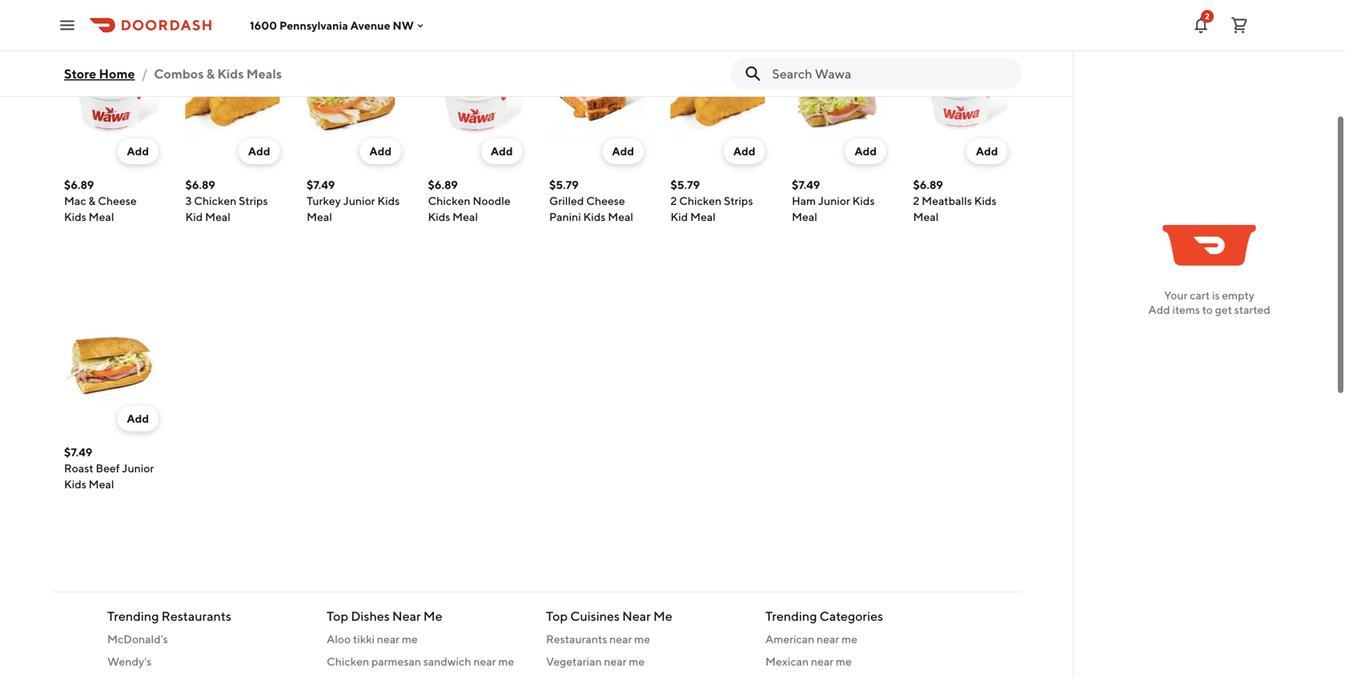 Task type: locate. For each thing, give the bounding box(es) containing it.
&
[[164, 58, 180, 88], [206, 66, 215, 81], [88, 194, 96, 207]]

1 horizontal spatial $5.79
[[671, 178, 700, 191]]

& inside $6.89 mac & cheese kids meal
[[88, 194, 96, 207]]

2 near from the left
[[622, 608, 651, 624]]

strips
[[239, 194, 268, 207], [724, 194, 753, 207]]

add up noodle
[[491, 145, 513, 158]]

2 horizontal spatial $7.49
[[792, 178, 820, 191]]

2 inside $6.89 2 meatballs kids meal
[[913, 194, 919, 207]]

junior for ham
[[818, 194, 850, 207]]

me down categories
[[842, 633, 857, 646]]

near up restaurants near me link
[[622, 608, 651, 624]]

wendy's link
[[107, 654, 307, 670]]

$6.89 inside $6.89 chicken noodle kids meal
[[428, 178, 458, 191]]

$5.79 inside $5.79 grilled cheese panini kids meal
[[549, 178, 579, 191]]

chicken inside "$6.89 3 chicken strips kid meal"
[[194, 194, 236, 207]]

vegetarian near me
[[546, 655, 645, 668]]

2 meatballs kids meal image
[[913, 50, 1008, 145]]

$6.89 3 chicken strips kid meal
[[185, 178, 268, 223]]

junior
[[343, 194, 375, 207], [818, 194, 850, 207], [122, 462, 154, 475]]

cheese right grilled
[[586, 194, 625, 207]]

meal inside $7.49 turkey junior kids meal
[[307, 210, 332, 223]]

2 strips from the left
[[724, 194, 753, 207]]

0 horizontal spatial strips
[[239, 194, 268, 207]]

strips inside $5.79 2 chicken strips kid meal
[[724, 194, 753, 207]]

trending up the american
[[765, 608, 817, 624]]

add for $7.49 roast beef junior kids meal
[[127, 412, 149, 425]]

strips right 3
[[239, 194, 268, 207]]

1 kid from the left
[[185, 210, 203, 223]]

meals
[[239, 58, 306, 88], [246, 66, 282, 81]]

2 top from the left
[[546, 608, 568, 624]]

1 strips from the left
[[239, 194, 268, 207]]

restaurants
[[161, 608, 231, 624], [546, 633, 607, 646]]

0 horizontal spatial kid
[[185, 210, 203, 223]]

add up $6.89 mac & cheese kids meal
[[127, 145, 149, 158]]

$7.49 inside $7.49 ham junior kids meal
[[792, 178, 820, 191]]

add for $6.89 chicken noodle kids meal
[[491, 145, 513, 158]]

near up aloo tikki near me link
[[392, 608, 421, 624]]

add
[[127, 145, 149, 158], [248, 145, 270, 158], [369, 145, 392, 158], [491, 145, 513, 158], [612, 145, 634, 158], [733, 145, 755, 158], [855, 145, 877, 158], [976, 145, 998, 158], [1148, 303, 1170, 316], [127, 412, 149, 425]]

me down restaurants near me link
[[629, 655, 645, 668]]

american
[[765, 633, 814, 646]]

junior right ham
[[818, 194, 850, 207]]

add down your
[[1148, 303, 1170, 316]]

meal inside $5.79 2 chicken strips kid meal
[[690, 210, 716, 223]]

0 horizontal spatial junior
[[122, 462, 154, 475]]

get
[[1215, 303, 1232, 316]]

strips left ham
[[724, 194, 753, 207]]

1 top from the left
[[327, 608, 348, 624]]

junior right turkey at the top
[[343, 194, 375, 207]]

junior right beef
[[122, 462, 154, 475]]

mcdonald's
[[107, 633, 168, 646]]

is
[[1212, 289, 1220, 302]]

kids
[[184, 58, 234, 88], [217, 66, 244, 81], [377, 194, 400, 207], [852, 194, 875, 207], [974, 194, 997, 207], [64, 210, 86, 223], [428, 210, 450, 223], [583, 210, 606, 223], [64, 478, 86, 491]]

add for $6.89 mac & cheese kids meal
[[127, 145, 149, 158]]

2 inside $5.79 2 chicken strips kid meal
[[671, 194, 677, 207]]

0 horizontal spatial restaurants
[[161, 608, 231, 624]]

add up $5.79 2 chicken strips kid meal
[[733, 145, 755, 158]]

kid inside $5.79 2 chicken strips kid meal
[[671, 210, 688, 223]]

home
[[99, 66, 135, 81]]

top for top dishes near me
[[327, 608, 348, 624]]

cheese right mac at the top of the page
[[98, 194, 137, 207]]

junior inside $7.49 turkey junior kids meal
[[343, 194, 375, 207]]

near down trending categories
[[817, 633, 839, 646]]

me down american near me link
[[836, 655, 852, 668]]

kids inside $6.89 chicken noodle kids meal
[[428, 210, 450, 223]]

aloo tikki near me link
[[327, 631, 527, 647]]

2
[[1205, 12, 1210, 21], [671, 194, 677, 207], [913, 194, 919, 207]]

2 $6.89 from the left
[[185, 178, 215, 191]]

0 vertical spatial restaurants
[[161, 608, 231, 624]]

mexican near me link
[[765, 654, 966, 670]]

me for american near me
[[842, 633, 857, 646]]

1 horizontal spatial junior
[[343, 194, 375, 207]]

1 horizontal spatial near
[[622, 608, 651, 624]]

near
[[377, 633, 400, 646], [609, 633, 632, 646], [817, 633, 839, 646], [473, 655, 496, 668], [604, 655, 627, 668], [811, 655, 834, 668]]

2 trending from the left
[[765, 608, 817, 624]]

turkey junior kids meal image
[[307, 50, 401, 145]]

0 horizontal spatial $5.79
[[549, 178, 579, 191]]

your
[[1164, 289, 1188, 302]]

near
[[392, 608, 421, 624], [622, 608, 651, 624]]

0 horizontal spatial cheese
[[98, 194, 137, 207]]

$6.89 mac & cheese kids meal
[[64, 178, 137, 223]]

strips inside "$6.89 3 chicken strips kid meal"
[[239, 194, 268, 207]]

2 cheese from the left
[[586, 194, 625, 207]]

near down top cuisines near me
[[609, 633, 632, 646]]

1 near from the left
[[392, 608, 421, 624]]

$7.49 for $7.49 turkey junior kids meal
[[307, 178, 335, 191]]

top cuisines near me
[[546, 608, 672, 624]]

ham junior kids meal image
[[792, 50, 886, 145]]

cheese inside $6.89 mac & cheese kids meal
[[98, 194, 137, 207]]

kid for 3
[[185, 210, 203, 223]]

meal inside $6.89 chicken noodle kids meal
[[452, 210, 478, 223]]

0 horizontal spatial top
[[327, 608, 348, 624]]

restaurants up vegetarian
[[546, 633, 607, 646]]

$6.89 inside $6.89 2 meatballs kids meal
[[913, 178, 943, 191]]

top dishes near me
[[327, 608, 442, 624]]

/
[[141, 66, 148, 81]]

$5.79 for 2
[[671, 178, 700, 191]]

cheese
[[98, 194, 137, 207], [586, 194, 625, 207]]

near down american near me at the right of page
[[811, 655, 834, 668]]

2 me from the left
[[653, 608, 672, 624]]

2 chicken strips kid meal image
[[671, 50, 765, 145]]

top for top cuisines near me
[[546, 608, 568, 624]]

1 horizontal spatial restaurants
[[546, 633, 607, 646]]

me up aloo tikki near me link
[[423, 608, 442, 624]]

$7.49 for $7.49 ham junior kids meal
[[792, 178, 820, 191]]

1 horizontal spatial me
[[653, 608, 672, 624]]

restaurants near me
[[546, 633, 650, 646]]

me for restaurants near me
[[634, 633, 650, 646]]

$7.49 inside $7.49 turkey junior kids meal
[[307, 178, 335, 191]]

add for $5.79 2 chicken strips kid meal
[[733, 145, 755, 158]]

me for mexican near me
[[836, 655, 852, 668]]

$7.49 inside $7.49 roast beef junior kids meal
[[64, 446, 92, 459]]

me
[[402, 633, 418, 646], [634, 633, 650, 646], [842, 633, 857, 646], [498, 655, 514, 668], [629, 655, 645, 668], [836, 655, 852, 668]]

restaurants up mcdonald's 'link'
[[161, 608, 231, 624]]

combos
[[64, 58, 159, 88], [154, 66, 204, 81]]

0 horizontal spatial &
[[88, 194, 96, 207]]

kids inside $7.49 roast beef junior kids meal
[[64, 478, 86, 491]]

1 $5.79 from the left
[[549, 178, 579, 191]]

trending up the mcdonald's
[[107, 608, 159, 624]]

top left cuisines
[[546, 608, 568, 624]]

kid for 2
[[671, 210, 688, 223]]

1 horizontal spatial trending
[[765, 608, 817, 624]]

0 horizontal spatial 2
[[671, 194, 677, 207]]

$6.89
[[64, 178, 94, 191], [185, 178, 215, 191], [428, 178, 458, 191], [913, 178, 943, 191]]

kids inside $5.79 grilled cheese panini kids meal
[[583, 210, 606, 223]]

9
[[77, 20, 85, 36]]

kid
[[185, 210, 203, 223], [671, 210, 688, 223]]

add button
[[117, 139, 159, 164], [117, 139, 159, 164], [239, 139, 280, 164], [239, 139, 280, 164], [360, 139, 401, 164], [360, 139, 401, 164], [481, 139, 522, 164], [481, 139, 522, 164], [602, 139, 644, 164], [602, 139, 644, 164], [724, 139, 765, 164], [724, 139, 765, 164], [845, 139, 886, 164], [845, 139, 886, 164], [966, 139, 1008, 164], [966, 139, 1008, 164], [117, 406, 159, 432], [117, 406, 159, 432]]

me up restaurants near me link
[[653, 608, 672, 624]]

near for mexican near me
[[811, 655, 834, 668]]

4 $6.89 from the left
[[913, 178, 943, 191]]

$6.89 inside "$6.89 3 chicken strips kid meal"
[[185, 178, 215, 191]]

near for restaurants near me
[[609, 633, 632, 646]]

1 vertical spatial restaurants
[[546, 633, 607, 646]]

mac
[[64, 194, 86, 207]]

chicken
[[194, 194, 236, 207], [428, 194, 470, 207], [679, 194, 722, 207], [327, 655, 369, 668]]

vegetarian near me link
[[546, 654, 746, 670]]

0 horizontal spatial me
[[423, 608, 442, 624]]

$7.49 turkey junior kids meal
[[307, 178, 400, 223]]

1 $6.89 from the left
[[64, 178, 94, 191]]

near for cuisines
[[622, 608, 651, 624]]

meal
[[89, 210, 114, 223], [205, 210, 231, 223], [307, 210, 332, 223], [452, 210, 478, 223], [608, 210, 633, 223], [690, 210, 716, 223], [792, 210, 817, 223], [913, 210, 939, 223], [89, 478, 114, 491]]

9 result(s)
[[77, 20, 141, 36]]

$5.79 grilled cheese panini kids meal
[[549, 178, 633, 223]]

$6.89 inside $6.89 mac & cheese kids meal
[[64, 178, 94, 191]]

$7.49 up ham
[[792, 178, 820, 191]]

$7.49 up roast
[[64, 446, 92, 459]]

0 horizontal spatial near
[[392, 608, 421, 624]]

add up $7.49 turkey junior kids meal
[[369, 145, 392, 158]]

$5.79 inside $5.79 2 chicken strips kid meal
[[671, 178, 700, 191]]

trending
[[107, 608, 159, 624], [765, 608, 817, 624]]

add up $7.49 ham junior kids meal
[[855, 145, 877, 158]]

me up vegetarian near me link
[[634, 633, 650, 646]]

$7.49
[[307, 178, 335, 191], [792, 178, 820, 191], [64, 446, 92, 459]]

2 horizontal spatial junior
[[818, 194, 850, 207]]

chicken inside $6.89 chicken noodle kids meal
[[428, 194, 470, 207]]

near down 'restaurants near me'
[[604, 655, 627, 668]]

aloo tikki near me
[[327, 633, 418, 646]]

me for top cuisines near me
[[653, 608, 672, 624]]

1 horizontal spatial $7.49
[[307, 178, 335, 191]]

add up "$6.89 3 chicken strips kid meal"
[[248, 145, 270, 158]]

0 items, open order cart image
[[1230, 16, 1249, 35]]

add up $5.79 grilled cheese panini kids meal
[[612, 145, 634, 158]]

top
[[327, 608, 348, 624], [546, 608, 568, 624]]

cuisines
[[570, 608, 620, 624]]

wendy's
[[107, 655, 152, 668]]

$5.79 2 chicken strips kid meal
[[671, 178, 753, 223]]

junior for turkey
[[343, 194, 375, 207]]

add inside your cart is empty add items to get started
[[1148, 303, 1170, 316]]

2 kid from the left
[[671, 210, 688, 223]]

kid inside "$6.89 3 chicken strips kid meal"
[[185, 210, 203, 223]]

chicken noodle kids meal image
[[428, 50, 522, 145]]

panini
[[549, 210, 581, 223]]

0 horizontal spatial $7.49
[[64, 446, 92, 459]]

parmesan
[[371, 655, 421, 668]]

near for vegetarian near me
[[604, 655, 627, 668]]

add up $7.49 roast beef junior kids meal
[[127, 412, 149, 425]]

1 trending from the left
[[107, 608, 159, 624]]

3 chicken strips kid meal image
[[185, 50, 280, 145]]

beef
[[96, 462, 120, 475]]

me
[[423, 608, 442, 624], [653, 608, 672, 624]]

pennsylvania
[[279, 19, 348, 32]]

1 horizontal spatial cheese
[[586, 194, 625, 207]]

1 horizontal spatial top
[[546, 608, 568, 624]]

grilled
[[549, 194, 584, 207]]

1 horizontal spatial kid
[[671, 210, 688, 223]]

add up $6.89 2 meatballs kids meal
[[976, 145, 998, 158]]

meal inside $7.49 ham junior kids meal
[[792, 210, 817, 223]]

mexican near me
[[765, 655, 852, 668]]

near right sandwich
[[473, 655, 496, 668]]

add for $7.49 ham junior kids meal
[[855, 145, 877, 158]]

roast
[[64, 462, 93, 475]]

1 horizontal spatial &
[[164, 58, 180, 88]]

2 $5.79 from the left
[[671, 178, 700, 191]]

1 horizontal spatial strips
[[724, 194, 753, 207]]

$5.79 for grilled
[[549, 178, 579, 191]]

$5.79
[[549, 178, 579, 191], [671, 178, 700, 191]]

nw
[[393, 19, 414, 32]]

dishes
[[351, 608, 390, 624]]

0 horizontal spatial trending
[[107, 608, 159, 624]]

$7.49 up turkey at the top
[[307, 178, 335, 191]]

top up aloo
[[327, 608, 348, 624]]

1 me from the left
[[423, 608, 442, 624]]

$7.49 roast beef junior kids meal
[[64, 446, 154, 491]]

me for top dishes near me
[[423, 608, 442, 624]]

1 horizontal spatial 2
[[913, 194, 919, 207]]

1 cheese from the left
[[98, 194, 137, 207]]

3 $6.89 from the left
[[428, 178, 458, 191]]

junior inside $7.49 ham junior kids meal
[[818, 194, 850, 207]]



Task type: describe. For each thing, give the bounding box(es) containing it.
avenue
[[350, 19, 390, 32]]

add for $6.89 2 meatballs kids meal
[[976, 145, 998, 158]]

3
[[185, 194, 192, 207]]

result(s)
[[87, 20, 141, 36]]

2 for $6.89 2 meatballs kids meal
[[913, 194, 919, 207]]

me for vegetarian near me
[[629, 655, 645, 668]]

$6.89 for 3
[[185, 178, 215, 191]]

kids inside $7.49 turkey junior kids meal
[[377, 194, 400, 207]]

add for $7.49 turkey junior kids meal
[[369, 145, 392, 158]]

american near me link
[[765, 631, 966, 647]]

chicken parmesan sandwich near me link
[[327, 654, 527, 670]]

meal inside $6.89 mac & cheese kids meal
[[89, 210, 114, 223]]

near for dishes
[[392, 608, 421, 624]]

$7.49 for $7.49 roast beef junior kids meal
[[64, 446, 92, 459]]

me up 'chicken parmesan sandwich near me'
[[402, 633, 418, 646]]

cart
[[1190, 289, 1210, 302]]

kids inside $7.49 ham junior kids meal
[[852, 194, 875, 207]]

store home / combos & kids meals
[[64, 66, 282, 81]]

1600
[[250, 19, 277, 32]]

roast beef junior kids meal image
[[64, 318, 159, 412]]

restaurants near me link
[[546, 631, 746, 647]]

sandwich
[[423, 655, 471, 668]]

$7.49 ham junior kids meal
[[792, 178, 875, 223]]

noodle
[[473, 194, 511, 207]]

Search Wawa search field
[[772, 65, 1009, 82]]

ham
[[792, 194, 816, 207]]

$6.89 for chicken
[[428, 178, 458, 191]]

$6.89 2 meatballs kids meal
[[913, 178, 997, 223]]

to
[[1202, 303, 1213, 316]]

$6.89 for mac
[[64, 178, 94, 191]]

empty
[[1222, 289, 1255, 302]]

me right sandwich
[[498, 655, 514, 668]]

chicken parmesan sandwich near me
[[327, 655, 514, 668]]

chicken inside $5.79 2 chicken strips kid meal
[[679, 194, 722, 207]]

meatballs
[[922, 194, 972, 207]]

1600 pennsylvania avenue nw
[[250, 19, 414, 32]]

grilled cheese panini kids meal image
[[549, 50, 644, 145]]

junior inside $7.49 roast beef junior kids meal
[[122, 462, 154, 475]]

near for american near me
[[817, 633, 839, 646]]

store home link
[[64, 58, 135, 90]]

items
[[1172, 303, 1200, 316]]

strips for 2 chicken strips kid meal
[[724, 194, 753, 207]]

add for $5.79 grilled cheese panini kids meal
[[612, 145, 634, 158]]

mcdonald's link
[[107, 631, 307, 647]]

strips for 3 chicken strips kid meal
[[239, 194, 268, 207]]

mac & cheese kids meal image
[[64, 50, 159, 145]]

notification bell image
[[1191, 16, 1211, 35]]

$6.89 chicken noodle kids meal
[[428, 178, 511, 223]]

turkey
[[307, 194, 341, 207]]

meal inside "$6.89 3 chicken strips kid meal"
[[205, 210, 231, 223]]

meal inside $6.89 2 meatballs kids meal
[[913, 210, 939, 223]]

vegetarian
[[546, 655, 602, 668]]

tikki
[[353, 633, 375, 646]]

categories
[[820, 608, 883, 624]]

kids inside $6.89 2 meatballs kids meal
[[974, 194, 997, 207]]

2 horizontal spatial 2
[[1205, 12, 1210, 21]]

trending for trending restaurants
[[107, 608, 159, 624]]

your cart is empty add items to get started
[[1148, 289, 1270, 316]]

1600 pennsylvania avenue nw button
[[250, 19, 427, 32]]

started
[[1234, 303, 1270, 316]]

kids inside $6.89 mac & cheese kids meal
[[64, 210, 86, 223]]

2 for $5.79 2 chicken strips kid meal
[[671, 194, 677, 207]]

cheese inside $5.79 grilled cheese panini kids meal
[[586, 194, 625, 207]]

trending for trending categories
[[765, 608, 817, 624]]

mexican
[[765, 655, 809, 668]]

2 horizontal spatial &
[[206, 66, 215, 81]]

trending restaurants
[[107, 608, 231, 624]]

american near me
[[765, 633, 857, 646]]

add for $6.89 3 chicken strips kid meal
[[248, 145, 270, 158]]

store
[[64, 66, 96, 81]]

open menu image
[[58, 16, 77, 35]]

$6.89 for 2
[[913, 178, 943, 191]]

meal inside $7.49 roast beef junior kids meal
[[89, 478, 114, 491]]

meal inside $5.79 grilled cheese panini kids meal
[[608, 210, 633, 223]]

aloo
[[327, 633, 351, 646]]

near down top dishes near me
[[377, 633, 400, 646]]

combos & kids meals
[[64, 58, 306, 88]]

trending categories
[[765, 608, 883, 624]]



Task type: vqa. For each thing, say whether or not it's contained in the screenshot.
Of 5 Stars
no



